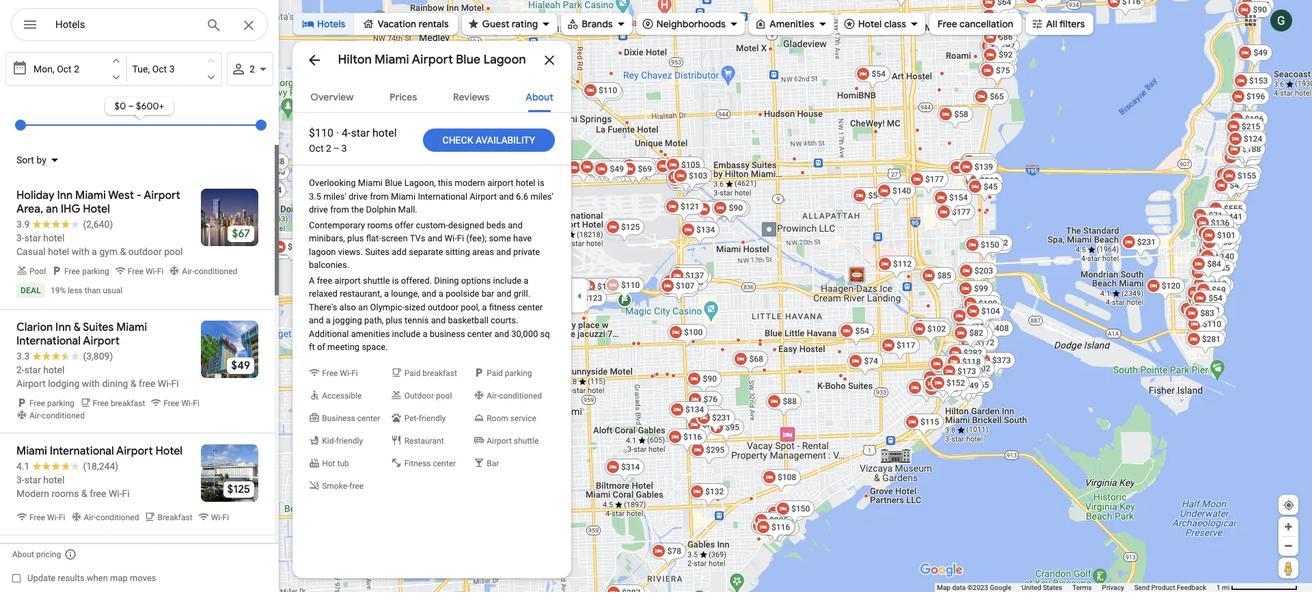 Task type: describe. For each thing, give the bounding box(es) containing it.
pet-
[[405, 413, 419, 423]]

amenities button
[[749, 9, 834, 39]]

brands button
[[561, 9, 632, 39]]

0 vertical spatial include
[[493, 275, 522, 285]]

fitness
[[405, 458, 431, 468]]

1 horizontal spatial from
[[370, 191, 389, 201]]

and down courts. in the left of the page
[[495, 328, 509, 339]]

pool
[[436, 391, 452, 400]]

data
[[953, 584, 966, 591]]

about button
[[515, 79, 564, 112]]

business
[[322, 413, 355, 423]]

2 vertical spatial miami
[[391, 191, 416, 201]]

a down the bar
[[482, 302, 487, 312]]

vacation
[[378, 18, 417, 30]]

free cancellation button
[[930, 9, 1022, 39]]

airport inside airport shuttle available image
[[487, 436, 512, 445]]

also
[[339, 302, 356, 312]]

1 horizontal spatial plus
[[386, 315, 403, 325]]

1 miles' from the left
[[324, 191, 346, 201]]

footer inside google maps element
[[937, 583, 1217, 592]]

0 vertical spatial is
[[538, 178, 545, 188]]

courts.
[[491, 315, 519, 325]]

and down offered.
[[422, 288, 437, 299]]

and left 6.6
[[499, 191, 514, 201]]

0 horizontal spatial is
[[392, 275, 399, 285]]

set check out one day later image
[[205, 71, 217, 83]]

bar available image
[[474, 457, 553, 469]]

·
[[336, 126, 339, 139]]

free inside overlooking miami blue lagoon, this modern airport hotel is 3.5 miles' drive from miami international airport and 6.6 miles' drive from the dolphin mall. contemporary rooms offer custom-designed beds and minibars, plus flat-screen tvs and wi-fi (fee); some have lagoon views. suites add separate sitting areas and private balconies. a free airport shuttle is offered. dining options include a relaxed restaurant, a lounge, and a poolside bar and grill. there's also an olympic-sized outdoor pool, a fitness center and a jogging path, plus tennis and basketball courts. additional amenities include a business center and 30,000 sq ft of meeting space.
[[317, 275, 332, 285]]

olympic-
[[370, 302, 405, 312]]

Hotels field
[[11, 8, 268, 42]]

mon,
[[33, 64, 54, 75]]

bar
[[487, 458, 499, 468]]

and down there's
[[309, 315, 324, 325]]

miami for blue
[[358, 178, 383, 188]]

air-conditioned
[[487, 391, 542, 400]]

mi
[[1223, 584, 1230, 591]]

cancellation
[[960, 18, 1014, 30]]

reviews
[[453, 91, 490, 103]]

tue,
[[132, 64, 150, 75]]

a down "tennis" at left bottom
[[423, 328, 428, 339]]

minibars,
[[309, 233, 345, 243]]

Vacation rentals radio
[[354, 13, 458, 35]]

1
[[1217, 584, 1221, 591]]

suites
[[365, 246, 390, 257]]

views.
[[338, 246, 363, 257]]

offer
[[395, 220, 414, 230]]

google maps element
[[0, 0, 1313, 592]]

meeting
[[328, 342, 360, 352]]

restaurant available image
[[391, 434, 471, 446]]

free wi-fi
[[322, 368, 358, 378]]

tub
[[337, 458, 349, 468]]

overlooking miami blue lagoon, this modern airport hotel is 3.5 miles' drive from miami international airport and 6.6 miles' drive from the dolphin mall. contemporary rooms offer custom-designed beds and minibars, plus flat-screen tvs and wi-fi (fee); some have lagoon views. suites add separate sitting areas and private balconies. a free airport shuttle is offered. dining options include a relaxed restaurant, a lounge, and a poolside bar and grill. there's also an olympic-sized outdoor pool, a fitness center and a jogging path, plus tennis and basketball courts. additional amenities include a business center and 30,000 sq ft of meeting space.
[[309, 178, 554, 352]]

Hotels radio
[[293, 13, 354, 35]]

miami for airport
[[375, 52, 409, 68]]

restaurant,
[[340, 288, 382, 299]]

parking
[[505, 368, 532, 378]]

some
[[489, 233, 511, 243]]

tvs
[[410, 233, 426, 243]]

results for hotels feed
[[0, 145, 279, 592]]

sort by
[[16, 155, 46, 165]]

contemporary
[[309, 220, 365, 230]]

2 inside group
[[74, 64, 79, 75]]

show your location image
[[1283, 499, 1295, 511]]

fi inside free wi-fi available image
[[352, 368, 358, 378]]

0 vertical spatial blue
[[456, 52, 481, 68]]

a up "olympic-"
[[384, 288, 389, 299]]

about for about pricing
[[12, 550, 34, 559]]

a up additional
[[326, 315, 331, 325]]

about pricing image
[[64, 548, 77, 561]]

hilton miami airport blue lagoon
[[338, 52, 526, 68]]

lounge,
[[391, 288, 420, 299]]

1 vertical spatial drive
[[309, 204, 328, 215]]

rating
[[512, 18, 538, 30]]

reviews button
[[442, 79, 501, 112]]

hotel inside $110 · 4-star hotel oct 2 – 3
[[373, 126, 397, 139]]

modern
[[455, 178, 485, 188]]

hotel inside overlooking miami blue lagoon, this modern airport hotel is 3.5 miles' drive from miami international airport and 6.6 miles' drive from the dolphin mall. contemporary rooms offer custom-designed beds and minibars, plus flat-screen tvs and wi-fi (fee); some have lagoon views. suites add separate sitting areas and private balconies. a free airport shuttle is offered. dining options include a relaxed restaurant, a lounge, and a poolside bar and grill. there's also an olympic-sized outdoor pool, a fitness center and a jogging path, plus tennis and basketball courts. additional amenities include a business center and 30,000 sq ft of meeting space.
[[516, 178, 536, 188]]

about for about
[[526, 91, 554, 103]]

shuttle inside overlooking miami blue lagoon, this modern airport hotel is 3.5 miles' drive from miami international airport and 6.6 miles' drive from the dolphin mall. contemporary rooms offer custom-designed beds and minibars, plus flat-screen tvs and wi-fi (fee); some have lagoon views. suites add separate sitting areas and private balconies. a free airport shuttle is offered. dining options include a relaxed restaurant, a lounge, and a poolside bar and grill. there's also an olympic-sized outdoor pool, a fitness center and a jogging path, plus tennis and basketball courts. additional amenities include a business center and 30,000 sq ft of meeting space.
[[363, 275, 390, 285]]

wi- inside image
[[340, 368, 352, 378]]

when
[[87, 573, 108, 583]]

and up have
[[508, 220, 523, 230]]

availability
[[476, 135, 535, 146]]

room
[[487, 413, 508, 423]]

–
[[128, 100, 134, 112]]

there's
[[309, 302, 337, 312]]

sort by button
[[8, 145, 66, 175]]

Update results when map moves checkbox
[[12, 569, 156, 587]]

guest rating button
[[462, 9, 557, 39]]

this
[[438, 178, 453, 188]]

a
[[309, 275, 315, 285]]

filters
[[1060, 18, 1085, 30]]

airport shuttle available image
[[474, 434, 553, 446]]

brands
[[582, 18, 613, 30]]

smoke-
[[322, 481, 350, 491]]

oct inside $110 · 4-star hotel oct 2 – 3
[[309, 143, 324, 154]]

0 horizontal spatial plus
[[347, 233, 364, 243]]

hotel class
[[858, 18, 907, 30]]

screen
[[381, 233, 408, 243]]

$600+
[[136, 100, 164, 112]]

paid parking
[[487, 368, 532, 378]]

air-conditioned available image
[[474, 389, 553, 401]]

outdoor pool available image
[[391, 389, 471, 401]]

terms
[[1073, 584, 1092, 591]]

poolside
[[446, 288, 480, 299]]

about pricing
[[12, 550, 61, 559]]

neighborhoods button
[[636, 9, 745, 39]]

of
[[317, 342, 325, 352]]

hot
[[322, 458, 335, 468]]

center down grill.
[[518, 302, 543, 312]]

sort
[[16, 155, 34, 165]]

smoke-free available image
[[309, 480, 389, 491]]

hilton miami airport blue lagoon main content
[[293, 41, 572, 578]]

outdoor
[[405, 391, 434, 400]]

check
[[443, 135, 473, 146]]

paid breakfast
[[405, 368, 457, 378]]

pricing
[[36, 550, 61, 559]]

separate
[[409, 246, 443, 257]]

zoom in image
[[1284, 522, 1294, 532]]

none field inside hotels field
[[55, 16, 195, 33]]

lagoon
[[484, 52, 526, 68]]

mall.
[[398, 204, 418, 215]]

wi- inside overlooking miami blue lagoon, this modern airport hotel is 3.5 miles' drive from miami international airport and 6.6 miles' drive from the dolphin mall. contemporary rooms offer custom-designed beds and minibars, plus flat-screen tvs and wi-fi (fee); some have lagoon views. suites add separate sitting areas and private balconies. a free airport shuttle is offered. dining options include a relaxed restaurant, a lounge, and a poolside bar and grill. there's also an olympic-sized outdoor pool, a fitness center and a jogging path, plus tennis and basketball courts. additional amenities include a business center and 30,000 sq ft of meeting space.
[[445, 233, 457, 243]]

united states
[[1022, 584, 1063, 591]]

a up outdoor
[[439, 288, 444, 299]]

center inside fitness center available image
[[433, 458, 456, 468]]

class
[[884, 18, 907, 30]]

additional
[[309, 328, 349, 339]]

hilton
[[338, 52, 372, 68]]

grill.
[[514, 288, 531, 299]]

hotels
[[317, 18, 346, 30]]

and up fitness
[[497, 288, 512, 299]]

and down some
[[496, 246, 511, 257]]

 search field
[[11, 8, 268, 44]]

amenities
[[351, 328, 390, 339]]

and down outdoor
[[431, 315, 446, 325]]

30,000
[[512, 328, 538, 339]]

pet-friendly
[[405, 413, 446, 423]]

center inside business center available image
[[357, 413, 380, 423]]

overview button
[[300, 79, 365, 112]]

tab list inside google maps element
[[293, 79, 572, 112]]

paid breakfast available image
[[391, 367, 471, 378]]

paid for paid parking
[[487, 368, 503, 378]]



Task type: vqa. For each thing, say whether or not it's contained in the screenshot.
Free inside image
yes



Task type: locate. For each thing, give the bounding box(es) containing it.
united states button
[[1022, 583, 1063, 592]]

friendly inside image
[[419, 413, 446, 423]]

breakfast
[[423, 368, 457, 378]]

kid-
[[322, 436, 336, 445]]

miami down vacation
[[375, 52, 409, 68]]

is
[[538, 178, 545, 188], [392, 275, 399, 285]]

have
[[513, 233, 532, 243]]

3
[[169, 64, 175, 75]]

0 vertical spatial plus
[[347, 233, 364, 243]]

$0 – $600+
[[115, 100, 164, 112]]

friendly for pet-
[[419, 413, 446, 423]]

1 paid from the left
[[405, 368, 421, 378]]

0 horizontal spatial from
[[330, 204, 349, 215]]

free left cancellation
[[938, 18, 958, 30]]

rentals
[[419, 18, 449, 30]]

free
[[938, 18, 958, 30], [322, 368, 338, 378]]

from up contemporary
[[330, 204, 349, 215]]

$0 – $600+ main content
[[0, 49, 279, 592]]

hotel class button
[[838, 9, 926, 39]]

sized
[[405, 302, 426, 312]]

0 horizontal spatial miles'
[[324, 191, 346, 201]]

wi-
[[445, 233, 457, 243], [340, 368, 352, 378]]

business
[[430, 328, 465, 339]]

about down lagoon
[[526, 91, 554, 103]]

1 vertical spatial free
[[350, 481, 364, 491]]

1 horizontal spatial miles'
[[531, 191, 554, 201]]

2 2 from the left
[[250, 64, 255, 75]]

2 miles' from the left
[[531, 191, 554, 201]]

fitness center available image
[[391, 457, 471, 469]]

1 horizontal spatial paid
[[487, 368, 503, 378]]

google
[[990, 584, 1012, 591]]

free for free wi-fi
[[322, 368, 338, 378]]

1 vertical spatial include
[[392, 328, 421, 339]]

0 vertical spatial shuttle
[[363, 275, 390, 285]]

friendly up hot tub available image
[[336, 436, 363, 445]]

collapse side panel image
[[572, 288, 587, 304]]

1 vertical spatial wi-
[[340, 368, 352, 378]]

0 horizontal spatial fi
[[352, 368, 358, 378]]

0 vertical spatial friendly
[[419, 413, 446, 423]]

footer
[[937, 583, 1217, 592]]

oct for 3
[[152, 64, 167, 75]]

0 horizontal spatial wi-
[[340, 368, 352, 378]]

kid-friendly available image
[[309, 434, 389, 446]]

free inside image
[[350, 481, 364, 491]]

shuttle
[[363, 275, 390, 285], [514, 436, 539, 445]]

1 vertical spatial blue
[[385, 178, 402, 188]]

1 horizontal spatial blue
[[456, 52, 481, 68]]

relaxed
[[309, 288, 338, 299]]

paid
[[405, 368, 421, 378], [487, 368, 503, 378]]

results
[[58, 573, 85, 583]]

map
[[937, 584, 951, 591]]

business center
[[322, 413, 380, 423]]

airport down modern
[[470, 191, 497, 201]]

oct down $110
[[309, 143, 324, 154]]

product
[[1152, 584, 1176, 591]]

ft
[[309, 342, 315, 352]]

privacy button
[[1102, 583, 1125, 592]]

paid parking available image
[[474, 367, 553, 378]]

paid inside image
[[405, 368, 421, 378]]

offered.
[[401, 275, 432, 285]]

tab list
[[293, 79, 572, 112]]

include down "tennis" at left bottom
[[392, 328, 421, 339]]

0 vertical spatial drive
[[349, 191, 368, 201]]

0 horizontal spatial oct
[[57, 64, 72, 75]]

0 vertical spatial airport
[[488, 178, 514, 188]]

hotel right star
[[373, 126, 397, 139]]

is up the lounge,
[[392, 275, 399, 285]]

0 vertical spatial fi
[[457, 233, 464, 243]]

airport shuttle
[[487, 436, 539, 445]]

check availability
[[443, 135, 535, 146]]

about left pricing
[[12, 550, 34, 559]]

check availability link
[[423, 124, 555, 157]]

sitting
[[446, 246, 470, 257]]

free for free cancellation
[[938, 18, 958, 30]]

0 horizontal spatial shuttle
[[363, 275, 390, 285]]

room service available image
[[474, 412, 553, 424]]

google account: greg robinson  
(robinsongreg175@gmail.com) image
[[1271, 9, 1293, 31]]

jogging
[[333, 315, 362, 325]]

0 vertical spatial from
[[370, 191, 389, 201]]

center down 'restaurant available' image
[[433, 458, 456, 468]]

an
[[358, 302, 368, 312]]

0 horizontal spatial friendly
[[336, 436, 363, 445]]

price per night region
[[5, 86, 273, 145]]

shuttle up 'restaurant,'
[[363, 275, 390, 285]]

accessible available image
[[309, 389, 389, 401]]

footer containing map data ©2023 google
[[937, 583, 1217, 592]]

prices
[[390, 91, 417, 103]]

tue, oct 3
[[132, 64, 175, 75]]

star
[[351, 126, 370, 139]]

free inside image
[[322, 368, 338, 378]]

1 vertical spatial airport
[[470, 191, 497, 201]]

0 horizontal spatial hotel
[[373, 126, 397, 139]]

0 horizontal spatial blue
[[385, 178, 402, 188]]

from up dolphin
[[370, 191, 389, 201]]

miles' down overlooking
[[324, 191, 346, 201]]

pet-friendly available image
[[391, 412, 471, 424]]

1 vertical spatial plus
[[386, 315, 403, 325]]

0 horizontal spatial free
[[317, 275, 332, 285]]

about
[[526, 91, 554, 103], [12, 550, 34, 559]]

monday, october 2 to tuesday, october 3 group
[[5, 52, 222, 86]]

paid up air-
[[487, 368, 503, 378]]

hot tub available image
[[309, 457, 389, 469]]

shuttle inside image
[[514, 436, 539, 445]]

0 horizontal spatial include
[[392, 328, 421, 339]]

$0
[[115, 100, 126, 112]]

6.6
[[516, 191, 528, 201]]

1 2 from the left
[[74, 64, 79, 75]]

feedback
[[1177, 584, 1207, 591]]

about inside $0 – $600+ main content
[[12, 550, 34, 559]]

0 vertical spatial miami
[[375, 52, 409, 68]]

set check out one day earlier image
[[205, 55, 217, 67]]

1 vertical spatial about
[[12, 550, 34, 559]]

0 vertical spatial free
[[317, 275, 332, 285]]

0 vertical spatial wi-
[[445, 233, 457, 243]]

hotel up 6.6
[[516, 178, 536, 188]]

friendly inside image
[[336, 436, 363, 445]]

air-
[[487, 391, 499, 400]]

miami up mall.
[[391, 191, 416, 201]]

1 horizontal spatial free
[[350, 481, 364, 491]]

wi- up accessible available image
[[340, 368, 352, 378]]

shuttle down service
[[514, 436, 539, 445]]

smoke-free
[[322, 481, 364, 491]]

drive up the
[[349, 191, 368, 201]]

miami up dolphin
[[358, 178, 383, 188]]

outdoor
[[428, 302, 459, 312]]

airport down rentals
[[412, 52, 453, 68]]

center down basketball
[[467, 328, 492, 339]]

1 vertical spatial from
[[330, 204, 349, 215]]

2 horizontal spatial oct
[[309, 143, 324, 154]]

center
[[518, 302, 543, 312], [467, 328, 492, 339], [357, 413, 380, 423], [433, 458, 456, 468]]

1 vertical spatial free
[[322, 368, 338, 378]]

1 horizontal spatial friendly
[[419, 413, 446, 423]]

options
[[461, 275, 491, 285]]

1 horizontal spatial wi-
[[445, 233, 457, 243]]

1 vertical spatial hotel
[[516, 178, 536, 188]]

blue
[[456, 52, 481, 68], [385, 178, 402, 188]]

airport inside overlooking miami blue lagoon, this modern airport hotel is 3.5 miles' drive from miami international airport and 6.6 miles' drive from the dolphin mall. contemporary rooms offer custom-designed beds and minibars, plus flat-screen tvs and wi-fi (fee); some have lagoon views. suites add separate sitting areas and private balconies. a free airport shuttle is offered. dining options include a relaxed restaurant, a lounge, and a poolside bar and grill. there's also an olympic-sized outdoor pool, a fitness center and a jogging path, plus tennis and basketball courts. additional amenities include a business center and 30,000 sq ft of meeting space.
[[470, 191, 497, 201]]

oct for 2
[[57, 64, 72, 75]]

drive down 3.5
[[309, 204, 328, 215]]

1 horizontal spatial oct
[[152, 64, 167, 75]]

paid for paid breakfast
[[405, 368, 421, 378]]

1 vertical spatial airport
[[335, 275, 361, 285]]

0 horizontal spatial 2
[[74, 64, 79, 75]]

toggle lodging type option group
[[293, 13, 458, 35]]

include up grill.
[[493, 275, 522, 285]]

kid-friendly
[[322, 436, 363, 445]]

1 horizontal spatial about
[[526, 91, 554, 103]]

free up accessible at the bottom left of the page
[[322, 368, 338, 378]]

1 mi button
[[1217, 584, 1298, 591]]

0 horizontal spatial drive
[[309, 204, 328, 215]]

show street view coverage image
[[1279, 558, 1299, 578]]

1 vertical spatial shuttle
[[514, 436, 539, 445]]

update results when map moves
[[27, 573, 156, 583]]

1 horizontal spatial shuttle
[[514, 436, 539, 445]]

blue up reviews button
[[456, 52, 481, 68]]

4-
[[342, 126, 351, 139]]

guest rating
[[482, 18, 538, 30]]

tab list containing overview
[[293, 79, 572, 112]]

0 vertical spatial airport
[[412, 52, 453, 68]]

center up kid-friendly available image at the bottom left
[[357, 413, 380, 423]]

2 inside popup button
[[250, 64, 255, 75]]

basketball
[[448, 315, 489, 325]]

wi- up sitting
[[445, 233, 457, 243]]

a up grill.
[[524, 275, 529, 285]]

plus down "olympic-"
[[386, 315, 403, 325]]

dolphin
[[366, 204, 396, 215]]

airport down room
[[487, 436, 512, 445]]

friendly up 'restaurant available' image
[[419, 413, 446, 423]]

private
[[513, 246, 540, 257]]

free inside button
[[938, 18, 958, 30]]

paid up outdoor on the left of the page
[[405, 368, 421, 378]]


[[22, 15, 38, 34]]

overview
[[311, 91, 354, 103]]

set check in one day later image
[[110, 71, 122, 83]]

$110
[[309, 126, 334, 139]]

blue left the lagoon,
[[385, 178, 402, 188]]

0 horizontal spatial paid
[[405, 368, 421, 378]]

free right the "a"
[[317, 275, 332, 285]]

0 vertical spatial hotel
[[373, 126, 397, 139]]

neighborhoods
[[657, 18, 726, 30]]

0 vertical spatial about
[[526, 91, 554, 103]]

2 right mon,
[[74, 64, 79, 75]]

1 horizontal spatial is
[[538, 178, 545, 188]]

set check in one day earlier image
[[110, 55, 122, 67]]

1 vertical spatial is
[[392, 275, 399, 285]]

2 paid from the left
[[487, 368, 503, 378]]

1 horizontal spatial airport
[[488, 178, 514, 188]]

airport up 'restaurant,'
[[335, 275, 361, 285]]

all
[[1047, 18, 1058, 30]]

1 horizontal spatial fi
[[457, 233, 464, 243]]

airport right modern
[[488, 178, 514, 188]]

blue inside overlooking miami blue lagoon, this modern airport hotel is 3.5 miles' drive from miami international airport and 6.6 miles' drive from the dolphin mall. contemporary rooms offer custom-designed beds and minibars, plus flat-screen tvs and wi-fi (fee); some have lagoon views. suites add separate sitting areas and private balconies. a free airport shuttle is offered. dining options include a relaxed restaurant, a lounge, and a poolside bar and grill. there's also an olympic-sized outdoor pool, a fitness center and a jogging path, plus tennis and basketball courts. additional amenities include a business center and 30,000 sq ft of meeting space.
[[385, 178, 402, 188]]

fi up accessible available image
[[352, 368, 358, 378]]

hotel
[[858, 18, 882, 30]]

1 vertical spatial fi
[[352, 368, 358, 378]]

free down hot tub available image
[[350, 481, 364, 491]]

1 horizontal spatial 2
[[250, 64, 255, 75]]

sq
[[540, 328, 550, 339]]

is down check availability link
[[538, 178, 545, 188]]

0 horizontal spatial airport
[[335, 275, 361, 285]]

1 vertical spatial friendly
[[336, 436, 363, 445]]

fi inside overlooking miami blue lagoon, this modern airport hotel is 3.5 miles' drive from miami international airport and 6.6 miles' drive from the dolphin mall. contemporary rooms offer custom-designed beds and minibars, plus flat-screen tvs and wi-fi (fee); some have lagoon views. suites add separate sitting areas and private balconies. a free airport shuttle is offered. dining options include a relaxed restaurant, a lounge, and a poolside bar and grill. there's also an olympic-sized outdoor pool, a fitness center and a jogging path, plus tennis and basketball courts. additional amenities include a business center and 30,000 sq ft of meeting space.
[[457, 233, 464, 243]]

0 vertical spatial free
[[938, 18, 958, 30]]

paid inside "image"
[[487, 368, 503, 378]]

2 right set check out one day earlier image
[[250, 64, 255, 75]]

friendly for kid-
[[336, 436, 363, 445]]

mon, oct 2
[[33, 64, 79, 75]]

rooms
[[367, 220, 393, 230]]

send product feedback
[[1135, 584, 1207, 591]]

2 vertical spatial airport
[[487, 436, 512, 445]]

friendly
[[419, 413, 446, 423], [336, 436, 363, 445]]

about inside button
[[526, 91, 554, 103]]

(fee);
[[466, 233, 487, 243]]

hot tub
[[322, 458, 349, 468]]

1 horizontal spatial drive
[[349, 191, 368, 201]]

conditioned
[[499, 391, 542, 400]]

fi up sitting
[[457, 233, 464, 243]]

hotel
[[373, 126, 397, 139], [516, 178, 536, 188]]

free wi-fi available image
[[309, 367, 389, 378]]

oct
[[57, 64, 72, 75], [152, 64, 167, 75], [309, 143, 324, 154]]

business center available image
[[309, 412, 389, 424]]

oct left 3
[[152, 64, 167, 75]]

airport
[[412, 52, 453, 68], [470, 191, 497, 201], [487, 436, 512, 445]]

map
[[110, 573, 128, 583]]

oct right mon,
[[57, 64, 72, 75]]

and down custom-
[[428, 233, 442, 243]]

balconies.
[[309, 260, 349, 270]]

send
[[1135, 584, 1150, 591]]

all filters button
[[1026, 9, 1094, 39]]

free
[[317, 275, 332, 285], [350, 481, 364, 491]]

guest
[[482, 18, 510, 30]]

miles' right 6.6
[[531, 191, 554, 201]]

1 horizontal spatial free
[[938, 18, 958, 30]]

©2023
[[968, 584, 989, 591]]

None field
[[55, 16, 195, 33]]

1 horizontal spatial hotel
[[516, 178, 536, 188]]

plus up views.
[[347, 233, 364, 243]]

0 horizontal spatial free
[[322, 368, 338, 378]]

pool,
[[461, 302, 480, 312]]

zoom out image
[[1284, 541, 1294, 551]]

1 vertical spatial miami
[[358, 178, 383, 188]]

1 horizontal spatial include
[[493, 275, 522, 285]]

0 horizontal spatial about
[[12, 550, 34, 559]]

fi
[[457, 233, 464, 243], [352, 368, 358, 378]]



